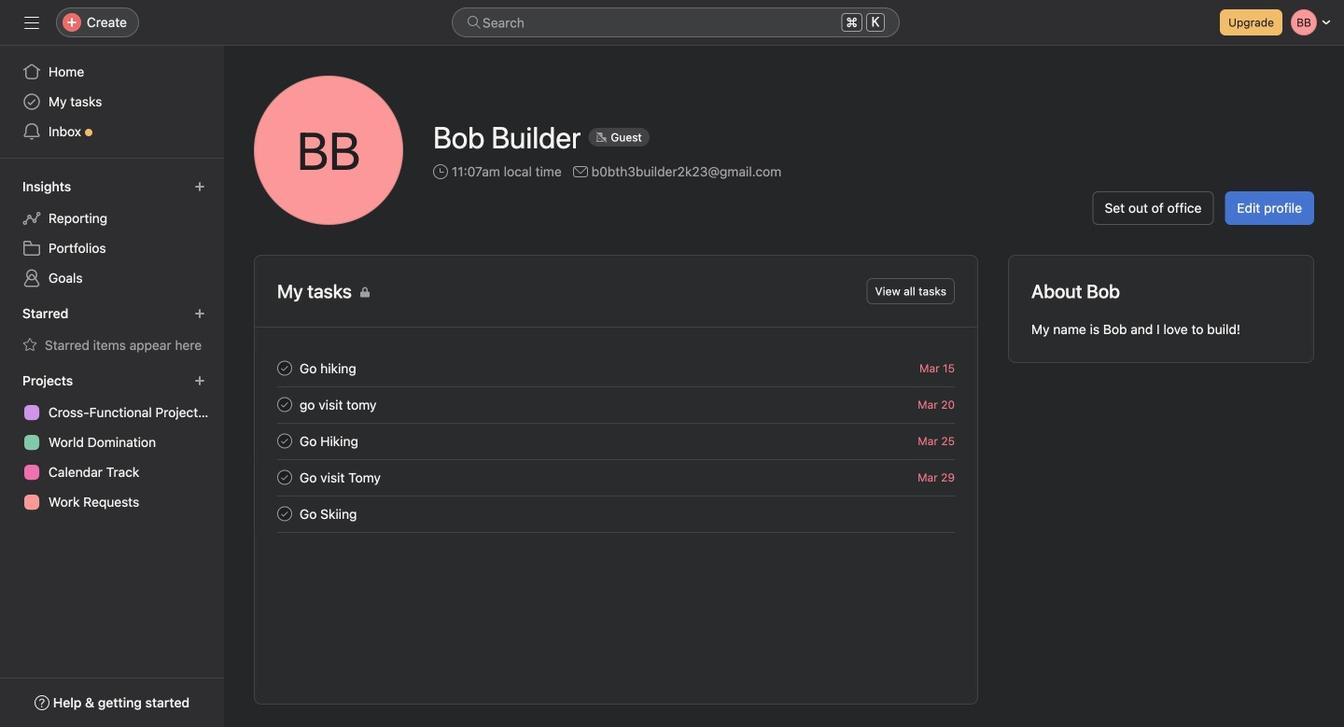 Task type: describe. For each thing, give the bounding box(es) containing it.
mark complete image for 1st mark complete option
[[273, 357, 296, 379]]

projects element
[[0, 364, 224, 521]]

mark complete image for 1st mark complete checkbox from the bottom
[[273, 466, 296, 489]]

new insights image
[[194, 181, 205, 192]]

5 list item from the top
[[255, 496, 977, 532]]

3 mark complete checkbox from the top
[[273, 466, 296, 489]]

2 mark complete checkbox from the top
[[273, 430, 296, 452]]

add items to starred image
[[194, 308, 205, 319]]

1 mark complete checkbox from the top
[[273, 393, 296, 416]]

2 mark complete checkbox from the top
[[273, 503, 296, 525]]

global element
[[0, 46, 224, 158]]

3 list item from the top
[[255, 423, 977, 459]]



Task type: vqa. For each thing, say whether or not it's contained in the screenshot.
Mark complete image corresponding to 2nd Mark complete option from the bottom
yes



Task type: locate. For each thing, give the bounding box(es) containing it.
1 vertical spatial mark complete image
[[273, 466, 296, 489]]

1 mark complete image from the top
[[273, 430, 296, 452]]

list item
[[255, 350, 977, 386], [255, 386, 977, 423], [255, 423, 977, 459], [255, 459, 977, 496], [255, 496, 977, 532]]

mark complete image
[[273, 430, 296, 452], [273, 466, 296, 489], [273, 503, 296, 525]]

1 vertical spatial mark complete image
[[273, 393, 296, 416]]

1 vertical spatial mark complete checkbox
[[273, 430, 296, 452]]

1 mark complete image from the top
[[273, 357, 296, 379]]

2 mark complete image from the top
[[273, 393, 296, 416]]

mark complete image
[[273, 357, 296, 379], [273, 393, 296, 416]]

new project or portfolio image
[[194, 375, 205, 386]]

hide sidebar image
[[24, 15, 39, 30]]

2 mark complete image from the top
[[273, 466, 296, 489]]

starred element
[[0, 297, 224, 364]]

0 vertical spatial mark complete checkbox
[[273, 393, 296, 416]]

Search tasks, projects, and more text field
[[452, 7, 900, 37]]

insights element
[[0, 170, 224, 297]]

Mark complete checkbox
[[273, 357, 296, 379], [273, 503, 296, 525]]

1 vertical spatial mark complete checkbox
[[273, 503, 296, 525]]

3 mark complete image from the top
[[273, 503, 296, 525]]

0 vertical spatial mark complete image
[[273, 357, 296, 379]]

None field
[[452, 7, 900, 37]]

Mark complete checkbox
[[273, 393, 296, 416], [273, 430, 296, 452], [273, 466, 296, 489]]

0 vertical spatial mark complete checkbox
[[273, 357, 296, 379]]

4 list item from the top
[[255, 459, 977, 496]]

2 list item from the top
[[255, 386, 977, 423]]

1 list item from the top
[[255, 350, 977, 386]]

mark complete image for 2nd mark complete checkbox
[[273, 430, 296, 452]]

mark complete image for 3rd mark complete checkbox from the bottom of the page
[[273, 393, 296, 416]]

2 vertical spatial mark complete image
[[273, 503, 296, 525]]

1 mark complete checkbox from the top
[[273, 357, 296, 379]]

2 vertical spatial mark complete checkbox
[[273, 466, 296, 489]]

0 vertical spatial mark complete image
[[273, 430, 296, 452]]



